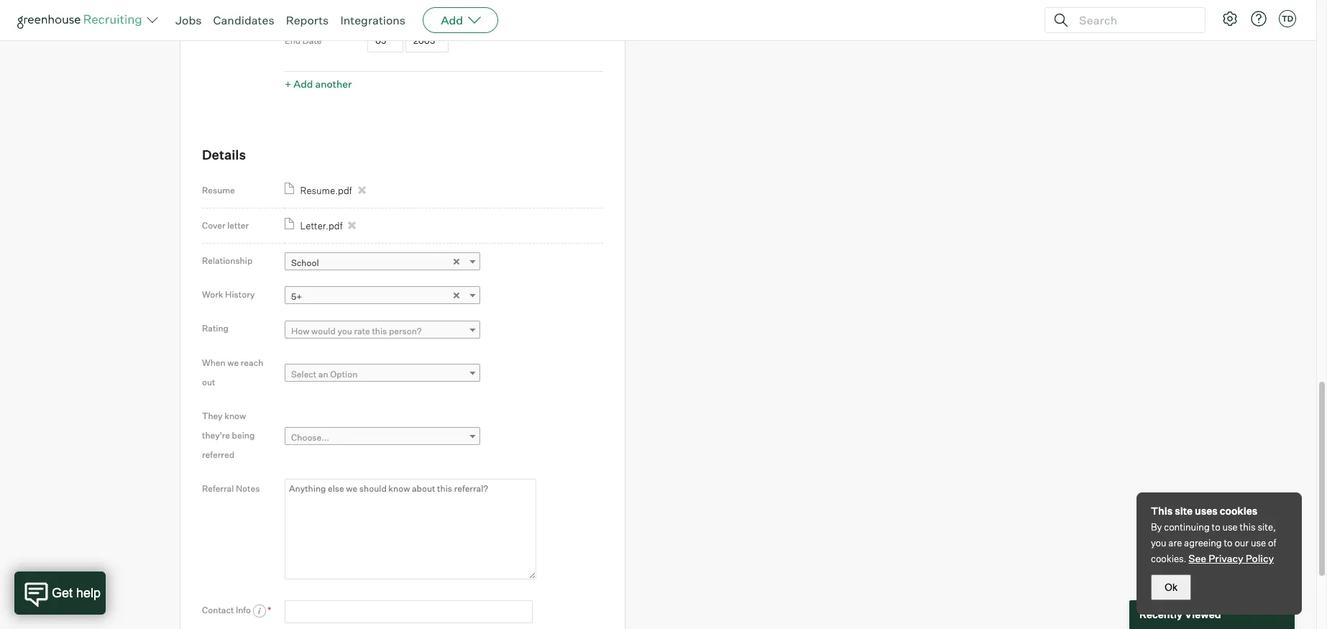Task type: vqa. For each thing, say whether or not it's contained in the screenshot.
the bottommost 2023
no



Task type: locate. For each thing, give the bounding box(es) containing it.
0 vertical spatial use
[[1223, 521, 1238, 533]]

0 vertical spatial to
[[1212, 521, 1221, 533]]

add
[[441, 13, 463, 27], [294, 78, 313, 90]]

work history
[[202, 289, 255, 300]]

date right end
[[303, 36, 322, 46]]

start
[[285, 3, 305, 14]]

date right start
[[307, 3, 326, 14]]

being
[[232, 430, 255, 441]]

referral notes
[[202, 483, 260, 494]]

integrations link
[[340, 13, 406, 27]]

0 horizontal spatial you
[[338, 326, 352, 336]]

letter.pdf
[[300, 220, 343, 232]]

to
[[1212, 521, 1221, 533], [1224, 537, 1233, 549]]

select an option
[[291, 369, 358, 380]]

add up yyyy text field
[[441, 13, 463, 27]]

they're
[[202, 430, 230, 441]]

use left of
[[1251, 537, 1266, 549]]

by continuing to use this site, you are agreeing to our use of cookies.
[[1151, 521, 1276, 564]]

1 horizontal spatial this
[[1240, 521, 1256, 533]]

letter
[[227, 220, 249, 231]]

1 vertical spatial you
[[1151, 537, 1167, 549]]

add inside education element
[[294, 78, 313, 90]]

to down uses
[[1212, 521, 1221, 533]]

resume.pdf
[[300, 185, 352, 196]]

they
[[202, 410, 223, 421]]

YYYY text field
[[405, 29, 449, 53]]

td button
[[1279, 10, 1296, 27]]

they know they're being referred
[[202, 410, 255, 460]]

notes
[[236, 483, 260, 494]]

by
[[1151, 521, 1162, 533]]

0 vertical spatial this
[[372, 326, 387, 336]]

cookies
[[1220, 505, 1258, 517]]

select an option link
[[285, 364, 480, 385]]

use
[[1223, 521, 1238, 533], [1251, 537, 1266, 549]]

site
[[1175, 505, 1193, 517]]

recently viewed
[[1140, 608, 1221, 621]]

know
[[224, 410, 246, 421]]

1 vertical spatial this
[[1240, 521, 1256, 533]]

configure image
[[1222, 10, 1239, 27]]

work
[[202, 289, 223, 300]]

cookies.
[[1151, 553, 1187, 564]]

this inside "link"
[[372, 326, 387, 336]]

you left rate
[[338, 326, 352, 336]]

cover letter
[[202, 220, 249, 231]]

recently
[[1140, 608, 1183, 621]]

1 horizontal spatial add
[[441, 13, 463, 27]]

None text field
[[285, 600, 533, 623]]

this inside 'by continuing to use this site, you are agreeing to our use of cookies.'
[[1240, 521, 1256, 533]]

1 vertical spatial to
[[1224, 537, 1233, 549]]

are
[[1169, 537, 1182, 549]]

info
[[236, 604, 251, 615]]

reports link
[[286, 13, 329, 27]]

ok
[[1165, 582, 1178, 593]]

1 vertical spatial date
[[303, 36, 322, 46]]

1 mm text field from the top
[[367, 0, 403, 20]]

details
[[202, 147, 246, 163]]

mm text field left yyyy text box
[[367, 0, 403, 20]]

mm text field down the integrations
[[367, 29, 403, 53]]

1 vertical spatial mm text field
[[367, 29, 403, 53]]

this right rate
[[372, 326, 387, 336]]

0 vertical spatial you
[[338, 326, 352, 336]]

date
[[307, 3, 326, 14], [303, 36, 322, 46]]

start date
[[285, 3, 326, 14]]

2 mm text field from the top
[[367, 29, 403, 53]]

agreeing
[[1184, 537, 1222, 549]]

you down by
[[1151, 537, 1167, 549]]

date for start date
[[307, 3, 326, 14]]

see privacy policy
[[1189, 552, 1274, 564]]

0 vertical spatial date
[[307, 3, 326, 14]]

our
[[1235, 537, 1249, 549]]

this
[[1151, 505, 1173, 517]]

another
[[315, 78, 352, 90]]

0 horizontal spatial this
[[372, 326, 387, 336]]

reach
[[241, 357, 263, 368]]

1 vertical spatial add
[[294, 78, 313, 90]]

MM text field
[[367, 0, 403, 20], [367, 29, 403, 53]]

school
[[291, 258, 319, 268]]

option
[[330, 369, 358, 380]]

uses
[[1195, 505, 1218, 517]]

site,
[[1258, 521, 1276, 533]]

referral
[[202, 483, 234, 494]]

rate
[[354, 326, 370, 336]]

0 horizontal spatial add
[[294, 78, 313, 90]]

of
[[1268, 537, 1276, 549]]

to left our
[[1224, 537, 1233, 549]]

+ add another
[[285, 78, 352, 90]]

you inside "link"
[[338, 326, 352, 336]]

1 horizontal spatial you
[[1151, 537, 1167, 549]]

add right +
[[294, 78, 313, 90]]

0 vertical spatial mm text field
[[367, 0, 403, 20]]

YYYY text field
[[405, 0, 449, 20]]

you
[[338, 326, 352, 336], [1151, 537, 1167, 549]]

0 vertical spatial add
[[441, 13, 463, 27]]

person?
[[389, 326, 422, 336]]

this
[[372, 326, 387, 336], [1240, 521, 1256, 533]]

we
[[227, 357, 239, 368]]

this up our
[[1240, 521, 1256, 533]]

privacy
[[1209, 552, 1244, 564]]

1 horizontal spatial use
[[1251, 537, 1266, 549]]

use down cookies
[[1223, 521, 1238, 533]]

mm text field for end date
[[367, 29, 403, 53]]

1 horizontal spatial to
[[1224, 537, 1233, 549]]

1 vertical spatial use
[[1251, 537, 1266, 549]]



Task type: describe. For each thing, give the bounding box(es) containing it.
Referral Notes text field
[[285, 479, 536, 579]]

how would you rate this person? link
[[285, 320, 480, 341]]

jobs
[[175, 13, 202, 27]]

this for use
[[1240, 521, 1256, 533]]

add button
[[423, 7, 498, 33]]

you inside 'by continuing to use this site, you are agreeing to our use of cookies.'
[[1151, 537, 1167, 549]]

policy
[[1246, 552, 1274, 564]]

td button
[[1276, 7, 1299, 30]]

end
[[285, 36, 301, 46]]

would
[[311, 326, 336, 336]]

add inside popup button
[[441, 13, 463, 27]]

end date
[[285, 36, 322, 46]]

+
[[285, 78, 291, 90]]

mm text field for start date
[[367, 0, 403, 20]]

education element
[[285, 0, 603, 95]]

5+
[[291, 292, 302, 302]]

td
[[1282, 14, 1294, 24]]

when we reach out
[[202, 357, 263, 387]]

resume
[[202, 185, 235, 196]]

jobs link
[[175, 13, 202, 27]]

5+ link
[[285, 287, 480, 307]]

ok button
[[1151, 574, 1191, 600]]

candidates
[[213, 13, 274, 27]]

rating
[[202, 323, 229, 334]]

contact
[[202, 604, 234, 615]]

see
[[1189, 552, 1207, 564]]

choose...
[[291, 432, 330, 443]]

Search text field
[[1076, 10, 1192, 31]]

school link
[[285, 253, 480, 273]]

0 horizontal spatial to
[[1212, 521, 1221, 533]]

*
[[268, 604, 271, 615]]

greenhouse recruiting image
[[17, 12, 147, 29]]

reports
[[286, 13, 329, 27]]

history
[[225, 289, 255, 300]]

referred
[[202, 449, 234, 460]]

when
[[202, 357, 226, 368]]

how
[[291, 326, 310, 336]]

an
[[318, 369, 328, 380]]

date for end date
[[303, 36, 322, 46]]

+ add another link
[[285, 78, 352, 90]]

cover
[[202, 220, 225, 231]]

choose... link
[[285, 427, 480, 448]]

relationship
[[202, 255, 253, 266]]

see privacy policy link
[[1189, 552, 1274, 564]]

select
[[291, 369, 317, 380]]

how would you rate this person?
[[291, 326, 422, 336]]

continuing
[[1164, 521, 1210, 533]]

candidates link
[[213, 13, 274, 27]]

viewed
[[1185, 608, 1221, 621]]

this site uses cookies
[[1151, 505, 1258, 517]]

contact info
[[202, 604, 253, 615]]

this for rate
[[372, 326, 387, 336]]

0 horizontal spatial use
[[1223, 521, 1238, 533]]

integrations
[[340, 13, 406, 27]]

out
[[202, 377, 215, 387]]



